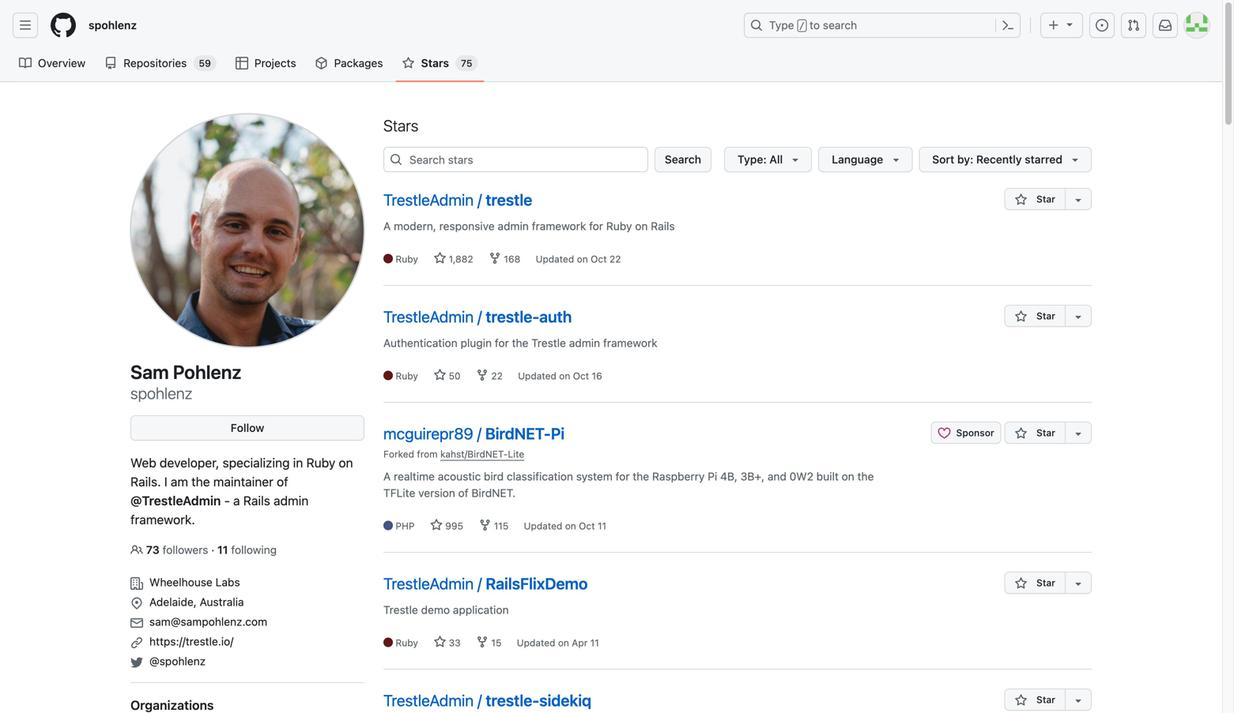Task type: vqa. For each thing, say whether or not it's contained in the screenshot.
#41882
no



Task type: locate. For each thing, give the bounding box(es) containing it.
3 add this repository to a list image from the top
[[1072, 578, 1085, 591]]

spohlenz up repo image
[[89, 19, 137, 32]]

book image
[[19, 57, 32, 70]]

15 link
[[476, 636, 504, 649]]

triangle down image right plus icon
[[1063, 18, 1076, 30]]

75
[[461, 58, 472, 69]]

3b+,
[[741, 470, 765, 483]]

0 horizontal spatial rails
[[243, 494, 270, 509]]

overview link
[[13, 51, 92, 75]]

starred
[[1025, 153, 1063, 166]]

trestle demo application
[[383, 604, 509, 617]]

the
[[512, 337, 528, 350], [633, 470, 649, 483], [857, 470, 874, 483], [191, 475, 210, 490]]

0 vertical spatial add this repository to a list image
[[1072, 194, 1085, 206]]

1 vertical spatial trestle-
[[486, 692, 539, 710]]

mail image
[[130, 617, 143, 630]]

a realtime acoustic bird classification system for the raspberry pi 4b, 3b+, and 0w2 built on the tflite version of birdnet.
[[383, 470, 874, 500]]

0 vertical spatial stars
[[421, 57, 449, 70]]

trestle- up the authentication plugin for the trestle admin framework
[[486, 308, 539, 326]]

repo image
[[105, 57, 117, 70]]

fork image
[[489, 252, 501, 265], [476, 369, 489, 382]]

trestleadmin / trestle-auth
[[383, 308, 572, 326]]

birdnet.
[[472, 487, 516, 500]]

4 star button from the top
[[1005, 572, 1065, 595]]

the right am
[[191, 475, 210, 490]]

pi up classification
[[551, 425, 565, 443]]

for up 'updated on oct 22'
[[589, 220, 603, 233]]

0 vertical spatial add this repository to a list image
[[1072, 428, 1085, 440]]

home location: adelaide, australia element
[[130, 591, 364, 611]]

on inside a realtime acoustic bird classification system for the raspberry pi 4b, 3b+, and 0w2 built on the tflite version of birdnet.
[[842, 470, 854, 483]]

application
[[453, 604, 509, 617]]

rails right a
[[243, 494, 270, 509]]

2 horizontal spatial admin
[[569, 337, 600, 350]]

2 add this repository to a list image from the top
[[1072, 311, 1085, 323]]

sam@sampohlenz.com
[[149, 616, 267, 629]]

1 vertical spatial stars
[[383, 116, 418, 135]]

2 vertical spatial 11
[[590, 638, 599, 649]]

/ down 15 link
[[478, 692, 482, 710]]

for right 'system'
[[616, 470, 630, 483]]

trestleadmin down 33 link
[[383, 692, 474, 710]]

spohlenz
[[89, 19, 137, 32], [130, 384, 192, 403]]

add this repository to a list image for trestle
[[1072, 194, 1085, 206]]

1 vertical spatial trestle
[[383, 604, 418, 617]]

2 star from the top
[[1034, 311, 1055, 322]]

73
[[146, 544, 160, 557]]

fork image right 1,882
[[489, 252, 501, 265]]

twitter image
[[130, 657, 143, 670]]

1 vertical spatial triangle down image
[[890, 153, 902, 166]]

pi inside a realtime acoustic bird classification system for the raspberry pi 4b, 3b+, and 0w2 built on the tflite version of birdnet.
[[708, 470, 717, 483]]

pi left 4b, at bottom
[[708, 470, 717, 483]]

apr
[[572, 638, 588, 649]]

168
[[501, 254, 523, 265]]

triangle down image inside sort by: recently starred button
[[1069, 153, 1082, 166]]

https://trestle.io/
[[149, 636, 234, 649]]

web developer, specializing in ruby on rails. i am the maintainer of @trestleadmin
[[130, 456, 353, 509]]

0 vertical spatial for
[[589, 220, 603, 233]]

maintainer
[[213, 475, 273, 490]]

triangle down image for sort by: recently starred
[[1069, 153, 1082, 166]]

5 star button from the top
[[1005, 689, 1065, 712]]

fork image right 50
[[476, 369, 489, 382]]

trestle-
[[486, 308, 539, 326], [486, 692, 539, 710]]

1 vertical spatial fork image
[[476, 636, 489, 649]]

system
[[576, 470, 613, 483]]

of
[[277, 475, 288, 490], [458, 487, 469, 500]]

/ left 'to'
[[799, 21, 805, 32]]

bird
[[484, 470, 504, 483]]

1 vertical spatial oct
[[573, 371, 589, 382]]

1 star from the top
[[1034, 194, 1055, 205]]

a up tflite
[[383, 470, 391, 483]]

1 horizontal spatial of
[[458, 487, 469, 500]]

4 trestleadmin from the top
[[383, 692, 474, 710]]

plugin
[[461, 337, 492, 350]]

ruby for trestleadmin / railsflixdemo
[[396, 638, 418, 649]]

responsive
[[439, 220, 495, 233]]

recently
[[976, 153, 1022, 166]]

1 horizontal spatial triangle down image
[[1069, 153, 1082, 166]]

oct left 16
[[573, 371, 589, 382]]

package image
[[315, 57, 328, 70]]

0 vertical spatial framework
[[532, 220, 586, 233]]

a left the modern,
[[383, 220, 391, 233]]

/ inside type / to search
[[799, 21, 805, 32]]

2 vertical spatial admin
[[274, 494, 309, 509]]

fork image right 33 on the bottom of page
[[476, 636, 489, 649]]

updated on oct 16
[[518, 371, 602, 382]]

3 star button from the top
[[1005, 422, 1065, 444]]

add this repository to a list image
[[1072, 194, 1085, 206], [1072, 311, 1085, 323], [1072, 578, 1085, 591]]

oct down a modern, responsive admin framework for ruby on rails
[[591, 254, 607, 265]]

add this repository to a list image for trestle-auth
[[1072, 311, 1085, 323]]

/ up plugin
[[478, 308, 482, 326]]

2 trestleadmin from the top
[[383, 308, 474, 326]]

trestleadmin up authentication
[[383, 308, 474, 326]]

ruby down the modern,
[[396, 254, 418, 265]]

trestleadmin
[[383, 191, 474, 209], [383, 308, 474, 326], [383, 575, 474, 593], [383, 692, 474, 710]]

- a rails admin framework.
[[130, 494, 309, 528]]

1 horizontal spatial triangle down image
[[1063, 18, 1076, 30]]

for inside a realtime acoustic bird classification system for the raspberry pi 4b, 3b+, and 0w2 built on the tflite version of birdnet.
[[616, 470, 630, 483]]

i
[[164, 475, 167, 490]]

rails.
[[130, 475, 161, 490]]

trestle
[[531, 337, 566, 350], [383, 604, 418, 617]]

pi inside the mcguirepr89 / birdnet-pi forked from kahst/birdnet-lite
[[551, 425, 565, 443]]

0 vertical spatial trestle
[[531, 337, 566, 350]]

11 right ·
[[217, 544, 228, 557]]

heart image
[[938, 427, 950, 440]]

oct down 'system'
[[579, 521, 595, 532]]

demo
[[421, 604, 450, 617]]

/ for mcguirepr89 / birdnet-pi forked from kahst/birdnet-lite
[[477, 425, 481, 443]]

ruby
[[606, 220, 632, 233], [396, 254, 418, 265], [396, 371, 418, 382], [306, 456, 335, 471], [396, 638, 418, 649]]

people image
[[130, 544, 143, 557]]

version
[[418, 487, 455, 500]]

fork image
[[479, 519, 491, 532], [476, 636, 489, 649]]

0 horizontal spatial trestle
[[383, 604, 418, 617]]

1 horizontal spatial stars
[[421, 57, 449, 70]]

0 vertical spatial trestle-
[[486, 308, 539, 326]]

triangle down image
[[789, 153, 802, 166], [1069, 153, 1082, 166]]

star button for trestleadmin / trestle-auth
[[1005, 305, 1065, 327]]

admin down in
[[274, 494, 309, 509]]

stars up 'search' image
[[383, 116, 418, 135]]

0 vertical spatial 11
[[598, 521, 606, 532]]

0 horizontal spatial 22
[[489, 371, 505, 382]]

2 triangle down image from the left
[[1069, 153, 1082, 166]]

trestle- down 15
[[486, 692, 539, 710]]

11 right apr
[[590, 638, 599, 649]]

0 vertical spatial rails
[[651, 220, 675, 233]]

1 vertical spatial admin
[[569, 337, 600, 350]]

fork image for application
[[476, 636, 489, 649]]

1 horizontal spatial framework
[[603, 337, 657, 350]]

updated on apr 11
[[517, 638, 599, 649]]

ruby right in
[[306, 456, 335, 471]]

for
[[589, 220, 603, 233], [495, 337, 509, 350], [616, 470, 630, 483]]

/ up application
[[478, 575, 482, 593]]

1 horizontal spatial admin
[[498, 220, 529, 233]]

1 vertical spatial for
[[495, 337, 509, 350]]

followers
[[162, 544, 208, 557]]

lite
[[508, 449, 524, 460]]

packages
[[334, 57, 383, 70]]

admin inside - a rails admin framework.
[[274, 494, 309, 509]]

0 horizontal spatial fork image
[[476, 369, 489, 382]]

1 vertical spatial spohlenz
[[130, 384, 192, 403]]

star button for trestleadmin / railsflixdemo
[[1005, 572, 1065, 595]]

1 horizontal spatial fork image
[[489, 252, 501, 265]]

updated right 115 on the left bottom of page
[[524, 521, 562, 532]]

star image
[[402, 57, 415, 70], [433, 369, 446, 382], [1015, 428, 1028, 440], [1015, 578, 1028, 591], [1015, 695, 1028, 708]]

ruby down authentication
[[396, 371, 418, 382]]

0 vertical spatial a
[[383, 220, 391, 233]]

trestleadmin up demo
[[383, 575, 474, 593]]

star for trestle-auth
[[1034, 311, 1055, 322]]

kahst/birdnet-lite link
[[440, 449, 524, 460]]

trestle down auth
[[531, 337, 566, 350]]

5 star from the top
[[1034, 695, 1055, 706]]

0 vertical spatial admin
[[498, 220, 529, 233]]

2 a from the top
[[383, 470, 391, 483]]

trestle left demo
[[383, 604, 418, 617]]

star image
[[1015, 194, 1028, 206], [433, 252, 446, 265], [1015, 311, 1028, 323], [430, 519, 443, 532], [433, 636, 446, 649]]

on
[[635, 220, 648, 233], [577, 254, 588, 265], [559, 371, 570, 382], [339, 456, 353, 471], [842, 470, 854, 483], [565, 521, 576, 532], [558, 638, 569, 649]]

oct for trestle-auth
[[573, 371, 589, 382]]

2 vertical spatial add this repository to a list image
[[1072, 578, 1085, 591]]

the right 'built'
[[857, 470, 874, 483]]

fork image for trestle
[[489, 252, 501, 265]]

type:
[[738, 153, 767, 166]]

for right plugin
[[495, 337, 509, 350]]

sort by: recently starred
[[932, 153, 1063, 166]]

triangle down image right all
[[789, 153, 802, 166]]

0 horizontal spatial admin
[[274, 494, 309, 509]]

1 trestleadmin from the top
[[383, 191, 474, 209]]

@spohlenz
[[149, 655, 206, 668]]

admin up 16
[[569, 337, 600, 350]]

updated
[[536, 254, 574, 265], [518, 371, 556, 382], [524, 521, 562, 532], [517, 638, 555, 649]]

1 vertical spatial pi
[[708, 470, 717, 483]]

search
[[823, 19, 857, 32]]

notifications image
[[1159, 19, 1172, 32]]

triangle down image
[[1063, 18, 1076, 30], [890, 153, 902, 166]]

git pull request image
[[1127, 19, 1140, 32]]

trestleadmin up the modern,
[[383, 191, 474, 209]]

0 vertical spatial fork image
[[489, 252, 501, 265]]

11 down a realtime acoustic bird classification system for the raspberry pi 4b, 3b+, and 0w2 built on the tflite version of birdnet. at bottom
[[598, 521, 606, 532]]

mcguirepr89 / birdnet-pi forked from kahst/birdnet-lite
[[383, 425, 565, 460]]

spohlenz link
[[82, 13, 143, 38]]

star
[[1034, 194, 1055, 205], [1034, 311, 1055, 322], [1034, 428, 1055, 439], [1034, 578, 1055, 589], [1034, 695, 1055, 706]]

0 vertical spatial fork image
[[479, 519, 491, 532]]

1 vertical spatial fork image
[[476, 369, 489, 382]]

rails down search 'button'
[[651, 220, 675, 233]]

/ for trestleadmin / trestle
[[478, 191, 482, 209]]

1 a from the top
[[383, 220, 391, 233]]

4 star from the top
[[1034, 578, 1055, 589]]

a inside a realtime acoustic bird classification system for the raspberry pi 4b, 3b+, and 0w2 built on the tflite version of birdnet.
[[383, 470, 391, 483]]

in
[[293, 456, 303, 471]]

1 trestle- from the top
[[486, 308, 539, 326]]

language button
[[818, 147, 913, 172]]

updated for trestle-
[[518, 371, 556, 382]]

1 horizontal spatial pi
[[708, 470, 717, 483]]

of down specializing
[[277, 475, 288, 490]]

command palette image
[[1002, 19, 1014, 32]]

3 trestleadmin from the top
[[383, 575, 474, 593]]

mcguirepr89
[[383, 425, 473, 443]]

add this repository to a list image
[[1072, 428, 1085, 440], [1072, 695, 1085, 708]]

2 vertical spatial for
[[616, 470, 630, 483]]

1 horizontal spatial for
[[589, 220, 603, 233]]

0 vertical spatial 22
[[609, 254, 621, 265]]

0 horizontal spatial triangle down image
[[890, 153, 902, 166]]

the left raspberry
[[633, 470, 649, 483]]

triangle down image right language
[[890, 153, 902, 166]]

0 vertical spatial oct
[[591, 254, 607, 265]]

authentication plugin for the trestle admin framework
[[383, 337, 657, 350]]

1 star button from the top
[[1005, 188, 1065, 210]]

wheelhouse labs
[[149, 576, 240, 589]]

168 link
[[489, 252, 523, 265]]

fork image right '995' at the bottom
[[479, 519, 491, 532]]

0 horizontal spatial of
[[277, 475, 288, 490]]

ruby left 33 link
[[396, 638, 418, 649]]

ruby up 'updated on oct 22'
[[606, 220, 632, 233]]

0 horizontal spatial pi
[[551, 425, 565, 443]]

/ for trestleadmin / railsflixdemo
[[478, 575, 482, 593]]

auth
[[539, 308, 572, 326]]

search
[[665, 153, 701, 166]]

2 trestle- from the top
[[486, 692, 539, 710]]

star image for a modern, responsive admin framework for ruby on rails
[[433, 252, 446, 265]]

spohlenz down sam
[[130, 384, 192, 403]]

1 vertical spatial a
[[383, 470, 391, 483]]

sponsor link
[[931, 422, 1001, 444]]

4b,
[[720, 470, 738, 483]]

homepage image
[[51, 13, 76, 38]]

1 vertical spatial rails
[[243, 494, 270, 509]]

2 horizontal spatial for
[[616, 470, 630, 483]]

/ left trestle
[[478, 191, 482, 209]]

realtime
[[394, 470, 435, 483]]

admin down trestle
[[498, 220, 529, 233]]

2 star button from the top
[[1005, 305, 1065, 327]]

specializing
[[223, 456, 290, 471]]

1 horizontal spatial trestle
[[531, 337, 566, 350]]

0 horizontal spatial for
[[495, 337, 509, 350]]

and
[[768, 470, 787, 483]]

admin
[[498, 220, 529, 233], [569, 337, 600, 350], [274, 494, 309, 509]]

/ up kahst/birdnet-lite link
[[477, 425, 481, 443]]

1 triangle down image from the left
[[789, 153, 802, 166]]

updated down the authentication plugin for the trestle admin framework
[[518, 371, 556, 382]]

22
[[609, 254, 621, 265], [489, 371, 505, 382]]

a
[[383, 220, 391, 233], [383, 470, 391, 483]]

2 add this repository to a list image from the top
[[1072, 695, 1085, 708]]

search button
[[654, 147, 712, 172]]

star button
[[1005, 188, 1065, 210], [1005, 305, 1065, 327], [1005, 422, 1065, 444], [1005, 572, 1065, 595], [1005, 689, 1065, 712]]

type
[[769, 19, 794, 32]]

1 horizontal spatial 22
[[609, 254, 621, 265]]

59
[[199, 58, 211, 69]]

a for a modern, responsive admin framework for ruby on rails
[[383, 220, 391, 233]]

1 add this repository to a list image from the top
[[1072, 428, 1085, 440]]

triangle down image inside type: all button
[[789, 153, 802, 166]]

of down acoustic
[[458, 487, 469, 500]]

1 add this repository to a list image from the top
[[1072, 194, 1085, 206]]

following
[[231, 544, 277, 557]]

/ inside the mcguirepr89 / birdnet-pi forked from kahst/birdnet-lite
[[477, 425, 481, 443]]

updated right 15
[[517, 638, 555, 649]]

location image
[[130, 598, 143, 610]]

1 vertical spatial add this repository to a list image
[[1072, 311, 1085, 323]]

admin for - a rails admin framework.
[[274, 494, 309, 509]]

stars left 75
[[421, 57, 449, 70]]

updated down a modern, responsive admin framework for ruby on rails
[[536, 254, 574, 265]]

1 vertical spatial add this repository to a list image
[[1072, 695, 1085, 708]]

Search stars search field
[[383, 147, 648, 172]]

organization image
[[130, 578, 143, 591]]

0 vertical spatial pi
[[551, 425, 565, 443]]

triangle down image right starred
[[1069, 153, 1082, 166]]

star button for trestleadmin / trestle-sidekiq
[[1005, 689, 1065, 712]]

tflite
[[383, 487, 415, 500]]

0 horizontal spatial triangle down image
[[789, 153, 802, 166]]

0 vertical spatial spohlenz
[[89, 19, 137, 32]]



Task type: describe. For each thing, give the bounding box(es) containing it.
0 horizontal spatial framework
[[532, 220, 586, 233]]

updated for railsflixdemo
[[517, 638, 555, 649]]

@spohlenz link
[[149, 655, 206, 668]]

the right plugin
[[512, 337, 528, 350]]

ruby inside web developer, specializing in ruby on rails. i am the maintainer of @trestleadmin
[[306, 456, 335, 471]]

-
[[224, 494, 230, 509]]

star button for trestleadmin / trestle
[[1005, 188, 1065, 210]]

ruby for trestleadmin / trestle
[[396, 254, 418, 265]]

the inside web developer, specializing in ruby on rails. i am the maintainer of @trestleadmin
[[191, 475, 210, 490]]

11 for demo
[[590, 638, 599, 649]]

type: all
[[738, 153, 783, 166]]

am
[[171, 475, 188, 490]]

rails inside - a rails admin framework.
[[243, 494, 270, 509]]

on inside web developer, specializing in ruby on rails. i am the maintainer of @trestleadmin
[[339, 456, 353, 471]]

33
[[446, 638, 463, 649]]

1 vertical spatial framework
[[603, 337, 657, 350]]

authentication
[[383, 337, 458, 350]]

@trestleadmin link
[[130, 494, 221, 509]]

triangle down image for type: all
[[789, 153, 802, 166]]

11 for realtime
[[598, 521, 606, 532]]

sort by: recently starred button
[[919, 147, 1092, 172]]

0 vertical spatial triangle down image
[[1063, 18, 1076, 30]]

search image
[[390, 153, 402, 166]]

sort
[[932, 153, 954, 166]]

trestleadmin for trestleadmin / railsflixdemo
[[383, 575, 474, 593]]

web
[[130, 456, 156, 471]]

2 vertical spatial oct
[[579, 521, 595, 532]]

updated on oct 11
[[524, 521, 606, 532]]

trestleadmin for trestleadmin / trestle
[[383, 191, 474, 209]]

oct for trestle
[[591, 254, 607, 265]]

1 vertical spatial 11
[[217, 544, 228, 557]]

kahst/birdnet-
[[440, 449, 508, 460]]

view spohlenz's full-sized avatar image
[[130, 114, 364, 348]]

3 star from the top
[[1034, 428, 1055, 439]]

Follow spohlenz submit
[[130, 416, 364, 441]]

/ for trestleadmin / trestle-sidekiq
[[478, 692, 482, 710]]

star for trestle-sidekiq
[[1034, 695, 1055, 706]]

/ for trestleadmin / trestle-auth
[[478, 308, 482, 326]]

@trestleadmin
[[130, 494, 221, 509]]

115
[[491, 521, 511, 532]]

· 11 following
[[211, 544, 277, 557]]

all
[[770, 153, 783, 166]]

a modern, responsive admin framework for ruby on rails
[[383, 220, 675, 233]]

995 link
[[430, 519, 466, 532]]

trestle- for auth
[[486, 308, 539, 326]]

link image
[[130, 637, 143, 650]]

50 link
[[433, 369, 463, 382]]

forked
[[383, 449, 414, 460]]

fork image for acoustic
[[479, 519, 491, 532]]

framework.
[[130, 513, 195, 528]]

of inside a realtime acoustic bird classification system for the raspberry pi 4b, 3b+, and 0w2 built on the tflite version of birdnet.
[[458, 487, 469, 500]]

1,882 link
[[433, 252, 476, 265]]

updated for trestle
[[536, 254, 574, 265]]

trestle
[[486, 191, 532, 209]]

type / to search
[[769, 19, 857, 32]]

·
[[211, 544, 214, 557]]

star for trestle
[[1034, 194, 1055, 205]]

add this repository to a list image for railsflixdemo
[[1072, 578, 1085, 591]]

trestle- for sidekiq
[[486, 692, 539, 710]]

/ for type / to search
[[799, 21, 805, 32]]

projects link
[[229, 51, 302, 75]]

type: all button
[[724, 147, 812, 172]]

built
[[816, 470, 839, 483]]

table image
[[235, 57, 248, 70]]

a for a realtime acoustic bird classification system for the raspberry pi 4b, 3b+, and 0w2 built on the tflite version of birdnet.
[[383, 470, 391, 483]]

plus image
[[1048, 19, 1060, 32]]

updated on oct 22
[[536, 254, 621, 265]]

33 link
[[433, 636, 463, 649]]

0 horizontal spatial stars
[[383, 116, 418, 135]]

0w2
[[790, 470, 813, 483]]

trestleadmin / trestle-sidekiq
[[383, 692, 591, 710]]

raspberry
[[652, 470, 705, 483]]

trestleadmin / trestle
[[383, 191, 532, 209]]

22 link
[[476, 369, 505, 382]]

by:
[[957, 153, 973, 166]]

995
[[443, 521, 466, 532]]

wheelhouse
[[149, 576, 213, 589]]

overview
[[38, 57, 86, 70]]

issue opened image
[[1096, 19, 1108, 32]]

developer,
[[160, 456, 219, 471]]

15
[[489, 638, 504, 649]]

1 horizontal spatial rails
[[651, 220, 675, 233]]

trestleadmin for trestleadmin / trestle-auth
[[383, 308, 474, 326]]

labs
[[216, 576, 240, 589]]

16
[[592, 371, 602, 382]]

from
[[417, 449, 438, 460]]

organizations
[[130, 698, 214, 713]]

73 followers
[[146, 544, 211, 557]]

star image for a realtime acoustic bird classification system for the raspberry pi 4b, 3b+, and 0w2 built on the tflite version of birdnet.
[[430, 519, 443, 532]]

php
[[396, 521, 415, 532]]

triangle down image inside language button
[[890, 153, 902, 166]]

organization: wheelhouse labs element
[[130, 572, 364, 591]]

spohlenz inside spohlenz link
[[89, 19, 137, 32]]

admin for a modern, responsive admin framework for ruby on rails
[[498, 220, 529, 233]]

railsflixdemo
[[486, 575, 588, 593]]

birdnet-
[[485, 425, 551, 443]]

https://trestle.io/ link
[[149, 636, 234, 649]]

1,882
[[446, 254, 476, 265]]

ruby for trestleadmin / trestle-auth
[[396, 371, 418, 382]]

to
[[810, 19, 820, 32]]

sidekiq
[[539, 692, 591, 710]]

email: sam@sampohlenz.com element
[[130, 611, 364, 631]]

projects
[[254, 57, 296, 70]]

sam@sampohlenz.com link
[[149, 616, 267, 629]]

acoustic
[[438, 470, 481, 483]]

australia
[[200, 596, 244, 609]]

spohlenz inside sam pohlenz spohlenz
[[130, 384, 192, 403]]

trestleadmin / railsflixdemo
[[383, 575, 588, 593]]

adelaide,
[[149, 596, 197, 609]]

packages link
[[309, 51, 389, 75]]

trestleadmin for trestleadmin / trestle-sidekiq
[[383, 692, 474, 710]]

classification
[[507, 470, 573, 483]]

star image for trestle demo application
[[433, 636, 446, 649]]

sam
[[130, 361, 169, 383]]

sam pohlenz spohlenz
[[130, 361, 242, 403]]

language
[[832, 153, 883, 166]]

1 vertical spatial 22
[[489, 371, 505, 382]]

of inside web developer, specializing in ruby on rails. i am the maintainer of @trestleadmin
[[277, 475, 288, 490]]

adelaide, australia
[[149, 596, 244, 609]]

star for railsflixdemo
[[1034, 578, 1055, 589]]

fork image for trestle-
[[476, 369, 489, 382]]



